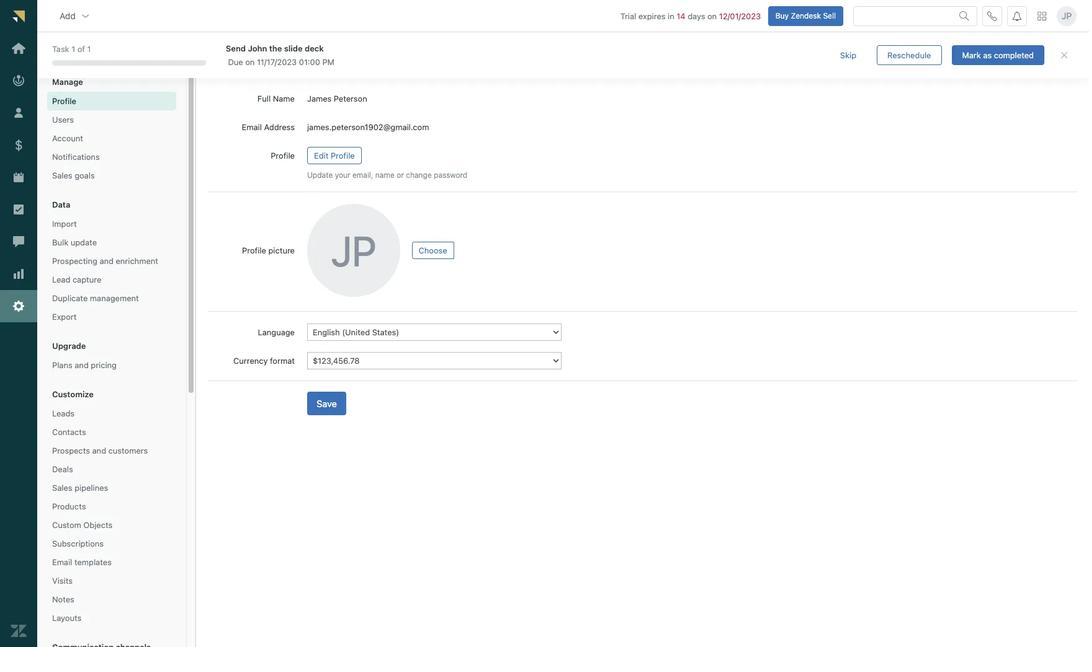 Task type: describe. For each thing, give the bounding box(es) containing it.
objects
[[83, 521, 113, 531]]

chevron down image
[[81, 11, 90, 21]]

profile left picture
[[242, 246, 266, 256]]

data
[[52, 200, 70, 210]]

plans and pricing
[[52, 361, 117, 370]]

duplicate management link
[[47, 290, 176, 307]]

james
[[307, 94, 332, 104]]

account link
[[47, 130, 176, 147]]

users
[[52, 115, 74, 125]]

password
[[434, 171, 467, 180]]

sales pipelines link
[[47, 480, 176, 497]]

sales goals
[[52, 171, 95, 181]]

mark
[[962, 50, 981, 60]]

prospects and customers link
[[47, 443, 176, 459]]

bell image
[[1012, 11, 1022, 21]]

slide
[[284, 43, 303, 53]]

choose button
[[412, 242, 454, 260]]

add button
[[50, 3, 100, 28]]

visits
[[52, 577, 73, 586]]

notifications
[[52, 152, 100, 162]]

picture
[[268, 246, 295, 256]]

customize
[[52, 390, 94, 400]]

mark as completed
[[962, 50, 1034, 60]]

name
[[375, 171, 395, 180]]

choose
[[419, 246, 447, 256]]

bulk update link
[[47, 235, 176, 251]]

profile inside 'link'
[[52, 96, 76, 106]]

pricing
[[91, 361, 117, 370]]

deals link
[[47, 462, 176, 478]]

custom objects
[[52, 521, 113, 531]]

email address
[[242, 122, 295, 132]]

profile picture
[[242, 246, 295, 256]]

subscriptions link
[[47, 536, 176, 552]]

email for email templates
[[52, 558, 72, 568]]

trial
[[620, 11, 636, 21]]

mark as completed button
[[952, 45, 1044, 65]]

notes
[[52, 595, 74, 605]]

add
[[60, 10, 76, 21]]

lead capture
[[52, 275, 101, 285]]

14
[[677, 11, 686, 21]]

james.peterson1902@gmail.com
[[307, 122, 429, 132]]

due
[[228, 57, 243, 67]]

users link
[[47, 112, 176, 128]]

task 1 of 1
[[52, 44, 91, 54]]

bulk
[[52, 238, 68, 248]]

enrichment
[[116, 256, 158, 266]]

1 1 from the left
[[71, 44, 75, 54]]

reschedule
[[888, 50, 931, 60]]

custom objects link
[[47, 518, 176, 534]]

pm
[[322, 57, 334, 67]]

calls image
[[987, 11, 997, 21]]

deck
[[305, 43, 324, 53]]

profile down address
[[271, 151, 295, 161]]

01:00
[[299, 57, 320, 67]]

1 vertical spatial jp
[[331, 226, 376, 275]]

buy zendesk sell
[[776, 11, 836, 20]]

your
[[335, 171, 350, 180]]

john
[[248, 43, 267, 53]]

layouts link
[[47, 611, 176, 627]]

sales for sales pipelines
[[52, 483, 72, 493]]

edit
[[314, 151, 329, 161]]

products
[[52, 502, 86, 512]]

reschedule button
[[877, 45, 942, 65]]

profile link
[[47, 93, 176, 109]]

products link
[[47, 499, 176, 515]]

jp inside button
[[1062, 10, 1072, 21]]

deals
[[52, 465, 73, 475]]

jp button
[[1057, 6, 1077, 26]]

export
[[52, 312, 77, 322]]

as
[[983, 50, 992, 60]]

send john the slide deck due on 11/17/2023 01:00 pm
[[226, 43, 334, 67]]

export link
[[47, 309, 176, 325]]

in
[[668, 11, 674, 21]]

currency format
[[233, 356, 295, 366]]

layouts
[[52, 614, 81, 624]]

full
[[257, 94, 271, 104]]

prospects and customers
[[52, 446, 148, 456]]

zendesk
[[791, 11, 821, 20]]

on inside send john the slide deck due on 11/17/2023 01:00 pm
[[245, 57, 255, 67]]

account
[[52, 133, 83, 143]]

update
[[307, 171, 333, 180]]

2 1 from the left
[[87, 44, 91, 54]]

and for prospecting
[[100, 256, 114, 266]]



Task type: locate. For each thing, give the bounding box(es) containing it.
12/01/2023
[[719, 11, 761, 21]]

email,
[[352, 171, 373, 180]]

email address element
[[307, 122, 1077, 133]]

on right due
[[245, 57, 255, 67]]

buy
[[776, 11, 789, 20]]

1 vertical spatial sales
[[52, 483, 72, 493]]

sales left goals
[[52, 171, 72, 181]]

edit profile link
[[307, 147, 362, 165]]

prospects
[[52, 446, 90, 456]]

goals
[[75, 171, 95, 181]]

language
[[258, 328, 295, 338]]

address
[[264, 122, 295, 132]]

1 horizontal spatial email
[[242, 122, 262, 132]]

profile
[[208, 47, 249, 63], [52, 96, 76, 106], [271, 151, 295, 161], [331, 151, 355, 161], [242, 246, 266, 256]]

zendesk image
[[11, 624, 27, 640]]

0 horizontal spatial jp
[[331, 226, 376, 275]]

on right 'days'
[[707, 11, 717, 21]]

pipelines
[[75, 483, 108, 493]]

currency
[[233, 356, 268, 366]]

and down contacts link on the left bottom of the page
[[92, 446, 106, 456]]

11/17/2023
[[257, 57, 297, 67]]

update your email, name or change password
[[307, 171, 467, 180]]

leads link
[[47, 406, 176, 422]]

notes link
[[47, 592, 176, 608]]

sales for sales goals
[[52, 171, 72, 181]]

1 left of
[[71, 44, 75, 54]]

sell
[[823, 11, 836, 20]]

trial expires in 14 days on 12/01/2023
[[620, 11, 761, 21]]

save button
[[307, 392, 346, 416]]

and for plans
[[75, 361, 89, 370]]

1 sales from the top
[[52, 171, 72, 181]]

buy zendesk sell button
[[768, 6, 843, 26]]

leads
[[52, 409, 75, 419]]

capture
[[73, 275, 101, 285]]

plans and pricing link
[[47, 357, 176, 374]]

0 vertical spatial sales
[[52, 171, 72, 181]]

email for email address
[[242, 122, 262, 132]]

profile up "users"
[[52, 96, 76, 106]]

send
[[226, 43, 246, 53]]

lead capture link
[[47, 272, 176, 288]]

prospecting
[[52, 256, 97, 266]]

zendesk products image
[[1038, 12, 1046, 20]]

and right 'plans'
[[75, 361, 89, 370]]

email templates link
[[47, 555, 176, 571]]

1 right of
[[87, 44, 91, 54]]

profile left the
[[208, 47, 249, 63]]

prospecting and enrichment link
[[47, 253, 176, 269]]

cancel image
[[1059, 50, 1069, 60]]

2 sales from the top
[[52, 483, 72, 493]]

2 vertical spatial and
[[92, 446, 106, 456]]

duplicate management
[[52, 294, 139, 303]]

format
[[270, 356, 295, 366]]

1 horizontal spatial jp
[[1062, 10, 1072, 21]]

search image
[[959, 11, 969, 21]]

days
[[688, 11, 705, 21]]

1 horizontal spatial on
[[707, 11, 717, 21]]

0 horizontal spatial on
[[245, 57, 255, 67]]

manage
[[52, 77, 83, 87]]

1 vertical spatial on
[[245, 57, 255, 67]]

or
[[397, 171, 404, 180]]

edit profile
[[314, 151, 355, 161]]

subscriptions
[[52, 539, 104, 549]]

send john the slide deck link
[[226, 43, 807, 54]]

update
[[71, 238, 97, 248]]

1
[[71, 44, 75, 54], [87, 44, 91, 54]]

0 vertical spatial email
[[242, 122, 262, 132]]

0 vertical spatial on
[[707, 11, 717, 21]]

duplicate
[[52, 294, 88, 303]]

1 vertical spatial email
[[52, 558, 72, 568]]

and down bulk update link
[[100, 256, 114, 266]]

full name element
[[307, 93, 1077, 104]]

name
[[273, 94, 295, 104]]

upgrade
[[52, 341, 86, 351]]

and for prospects
[[92, 446, 106, 456]]

sales pipelines
[[52, 483, 108, 493]]

0 vertical spatial jp
[[1062, 10, 1072, 21]]

plans
[[52, 361, 72, 370]]

jp
[[1062, 10, 1072, 21], [331, 226, 376, 275]]

change
[[406, 171, 432, 180]]

email templates
[[52, 558, 112, 568]]

1 vertical spatial and
[[75, 361, 89, 370]]

0 horizontal spatial 1
[[71, 44, 75, 54]]

peterson
[[334, 94, 367, 104]]

contacts
[[52, 428, 86, 438]]

sales down deals
[[52, 483, 72, 493]]

None field
[[70, 47, 168, 58]]

on
[[707, 11, 717, 21], [245, 57, 255, 67]]

contacts link
[[47, 424, 176, 441]]

import link
[[47, 216, 176, 232]]

email left address
[[242, 122, 262, 132]]

prospecting and enrichment
[[52, 256, 158, 266]]

1 horizontal spatial 1
[[87, 44, 91, 54]]

the
[[269, 43, 282, 53]]

profile up your
[[331, 151, 355, 161]]

email up visits
[[52, 558, 72, 568]]

0 vertical spatial and
[[100, 256, 114, 266]]

visits link
[[47, 573, 176, 590]]

notifications link
[[47, 149, 176, 165]]

completed
[[994, 50, 1034, 60]]

0 horizontal spatial email
[[52, 558, 72, 568]]

james peterson
[[307, 94, 367, 104]]

task
[[52, 44, 69, 54]]

full name
[[257, 94, 295, 104]]

bulk update
[[52, 238, 97, 248]]

sales
[[52, 171, 72, 181], [52, 483, 72, 493]]

of
[[77, 44, 85, 54]]

templates
[[74, 558, 112, 568]]



Task type: vqa. For each thing, say whether or not it's contained in the screenshot.
filter fill icon
no



